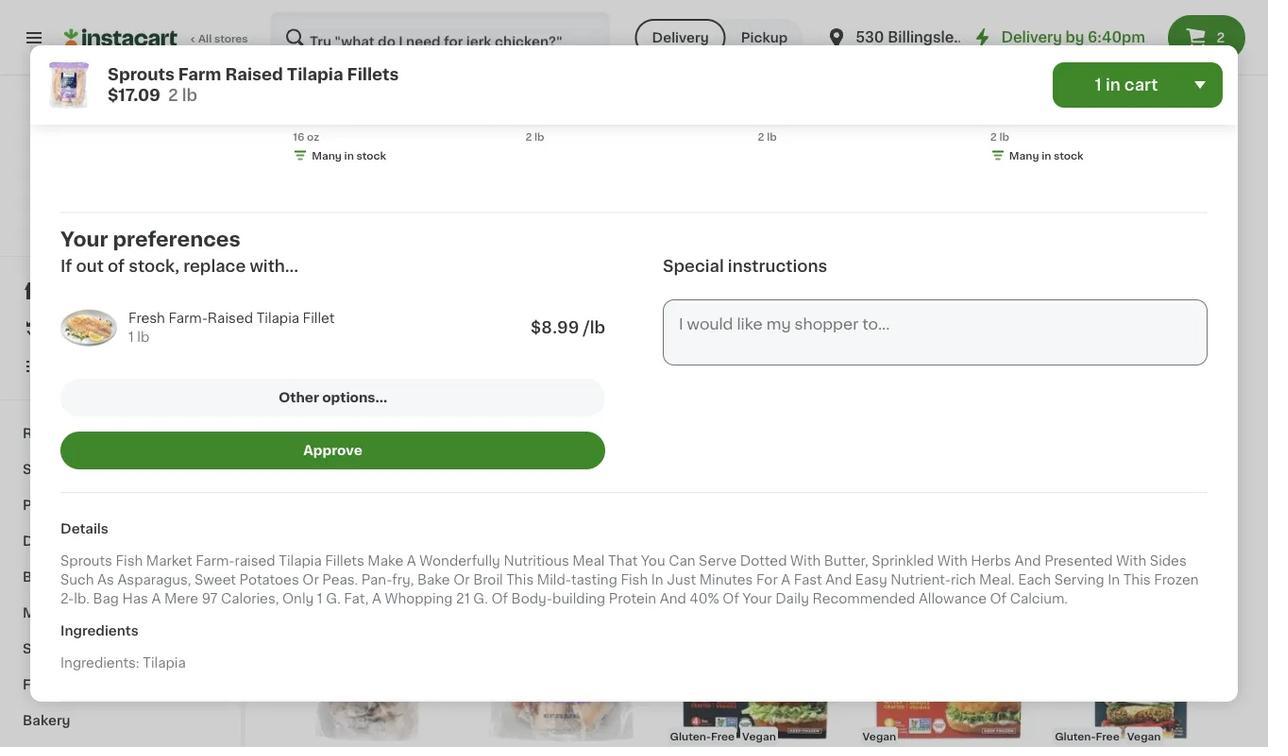 Task type: describe. For each thing, give the bounding box(es) containing it.
minutes
[[700, 573, 753, 586]]

instructions
[[728, 258, 828, 274]]

road
[[967, 31, 1005, 44]]

meat & seafood link
[[11, 595, 230, 631]]

1 in from the left
[[652, 573, 664, 586]]

meal
[[573, 554, 605, 567]]

1 with from the left
[[791, 554, 821, 567]]

farm- inside sprouts fish market farm-raised tilapia fillets make a wonderfully nutritious meal that you can serve dotted with butter, sprinkled with herbs and presented with sides such as asparagus, sweet potatoes or peas. pan-fry, bake or broil this mild-tasting fish in just minutes for a fast and easy nutrient-rich meal. each serving in this frozen 2-lb. bag has a mere 97 calories, only 1 g. fat, a whopping 21 g. of body-building protein and 40% of your daily recommended allowance of calcium.
[[196, 554, 235, 567]]

vegan inside button
[[863, 731, 897, 742]]

calories,
[[221, 592, 279, 605]]

a right for on the right bottom
[[781, 573, 791, 586]]

remove sprouts farm raised tilapia fillets image
[[512, 576, 534, 599]]

dairy & eggs
[[23, 535, 111, 548]]

sprinkled
[[872, 554, 934, 567]]

bag
[[93, 592, 119, 605]]

frozen inside sprouts fish market farm-raised tilapia fillets make a wonderfully nutritious meal that you can serve dotted with butter, sprinkled with herbs and presented with sides such as asparagus, sweet potatoes or peas. pan-fry, bake or broil this mild-tasting fish in just minutes for a fast and easy nutrient-rich meal. each serving in this frozen 2-lb. bag has a mere 97 calories, only 1 g. fat, a whopping 21 g. of body-building protein and 40% of your daily recommended allowance of calcium.
[[1155, 573, 1199, 586]]

caught for raw
[[566, 477, 615, 490]]

$8.99 per pound element
[[60, 67, 278, 91]]

$26.99
[[537, 458, 583, 471]]

entre
[[293, 94, 328, 107]]

delivery for delivery
[[652, 31, 709, 44]]

2 free from the left
[[1096, 731, 1120, 742]]

fillets inside entre rios patagonia frozen boneless rainbow trout fillets 16 oz
[[456, 113, 495, 126]]

in for $29.99
[[1042, 150, 1052, 161]]

for
[[757, 573, 778, 586]]

8
[[71, 69, 85, 89]]

sprouts brands
[[23, 463, 128, 476]]

1 inside fresh farm-raised tilapia fillet 1 lb
[[128, 331, 134, 344]]

daily
[[776, 592, 810, 605]]

raised for sprouts farm raised atlantic salmon 2 lb
[[1083, 94, 1128, 107]]

nutritious
[[504, 554, 569, 567]]

details
[[60, 522, 108, 535]]

sprouts for sprouts brands
[[23, 463, 76, 476]]

eggs
[[77, 535, 111, 548]]

caught for tuna
[[846, 94, 895, 107]]

presented
[[1045, 554, 1113, 567]]

that
[[608, 554, 638, 567]]

2 or from the left
[[454, 573, 470, 586]]

add for first add button from left
[[418, 581, 446, 594]]

& for snacks & candy link
[[75, 642, 86, 656]]

ingredients: tilapia
[[60, 656, 186, 669]]

fry,
[[392, 573, 414, 586]]

a down asparagus,
[[152, 592, 161, 605]]

lb for fresh farm-raised tilapia fillet
[[137, 331, 150, 344]]

product group containing 1 ct
[[476, 565, 653, 747]]

fresh farm-raised tilapia fillet 1 lb
[[128, 312, 335, 344]]

add for 1st add button from the right
[[1188, 581, 1216, 594]]

40%
[[690, 592, 720, 605]]

herbs
[[971, 554, 1012, 567]]

whopping
[[385, 592, 453, 605]]

2 horizontal spatial and
[[1015, 554, 1042, 567]]

1 inside sprouts fish market farm-raised tilapia fillets make a wonderfully nutritious meal that you can serve dotted with butter, sprinkled with herbs and presented with sides such as asparagus, sweet potatoes or peas. pan-fry, bake or broil this mild-tasting fish in just minutes for a fast and easy nutrient-rich meal. each serving in this frozen 2-lb. bag has a mere 97 calories, only 1 g. fat, a whopping 21 g. of body-building protein and 40% of your daily recommended allowance of calcium.
[[317, 592, 323, 605]]

options...
[[322, 391, 388, 404]]

special instructions
[[663, 258, 828, 274]]

service type group
[[635, 19, 803, 57]]

rich
[[951, 573, 976, 586]]

2 vegan from the left
[[743, 731, 776, 742]]

gluten- for 1st add button from the right
[[1055, 731, 1096, 742]]

frozen inside frozen 'link'
[[23, 678, 69, 692]]

salmon for sprouts farm raised atlantic salmon
[[338, 496, 387, 509]]

lb inside "sprouts farm raised tilapia fillets $17.09 2 lb"
[[182, 87, 198, 103]]

oz
[[307, 131, 319, 142]]

add for third add button from left
[[996, 581, 1023, 594]]

3 with from the left
[[1117, 554, 1147, 567]]

as
[[97, 573, 114, 586]]

fillets inside sprouts fish market farm-raised tilapia fillets make a wonderfully nutritious meal that you can serve dotted with butter, sprinkled with herbs and presented with sides such as asparagus, sweet potatoes or peas. pan-fry, bake or broil this mild-tasting fish in just minutes for a fast and easy nutrient-rich meal. each serving in this frozen 2-lb. bag has a mere 97 calories, only 1 g. fat, a whopping 21 g. of body-building protein and 40% of your daily recommended allowance of calcium.
[[325, 554, 364, 567]]

1 free from the left
[[711, 731, 735, 742]]

fillet for fresh farm-raised tilapia fillet 1 lb
[[303, 312, 335, 325]]

only
[[282, 592, 314, 605]]

& for 'dairy & eggs' link
[[63, 535, 74, 548]]

sprouts for sprouts wild caught atlantic cod 2 lb
[[526, 94, 577, 107]]

ingredients
[[60, 624, 139, 637]]

meal.
[[980, 573, 1015, 586]]

many for $29.99
[[1010, 150, 1040, 161]]

all
[[198, 34, 212, 44]]

a down pan-
[[372, 592, 381, 605]]

calcium.
[[1011, 592, 1068, 605]]

2 g. from the left
[[474, 592, 488, 605]]

increment quantity of sprouts farm raised tilapia fillets image
[[619, 576, 642, 599]]

10/20
[[564, 496, 601, 509]]

peas.
[[322, 573, 358, 586]]

everyday store prices
[[56, 210, 173, 221]]

wild for cod
[[581, 94, 610, 107]]

24
[[487, 452, 513, 472]]

fresh farm-raised tilapia fillet image
[[60, 300, 117, 356]]

potatoes
[[239, 573, 299, 586]]

sprouts wild caught atlantic cod 2 lb
[[526, 94, 716, 142]]

1 horizontal spatial and
[[826, 573, 852, 586]]

1 horizontal spatial $29.99
[[1052, 75, 1098, 88]]

$8.99
[[531, 320, 579, 336]]

1 add button from the left
[[382, 570, 455, 604]]

wild for steaks
[[813, 94, 842, 107]]

2 with from the left
[[938, 554, 968, 567]]

2 for salmon
[[991, 131, 997, 142]]

16
[[293, 131, 305, 142]]

many in stock for $29.99
[[1010, 150, 1084, 161]]

easy
[[856, 573, 888, 586]]

delivery by 6:40pm
[[1002, 31, 1146, 44]]

prices
[[140, 210, 173, 221]]

3 add button from the left
[[960, 570, 1033, 604]]

gluten-free vegan for second add button
[[670, 731, 776, 742]]

sprouts farmers market logo image
[[79, 98, 162, 181]]

$8.99 /lb
[[531, 320, 606, 336]]

entre rios patagonia frozen boneless rainbow trout fillets 16 oz
[[293, 94, 495, 142]]

snacks & candy
[[23, 642, 135, 656]]

it
[[83, 322, 92, 335]]

1 vertical spatial $29.99
[[344, 458, 391, 471]]

1 g. from the left
[[326, 592, 341, 605]]

salmon for sprouts farm raised atlantic salmon 2 lb
[[991, 113, 1040, 126]]

4 add button from the left
[[1152, 570, 1225, 604]]

sprouts for sprouts fish market farm-raised tilapia fillets make a wonderfully nutritious meal that you can serve dotted with butter, sprinkled with herbs and presented with sides such as asparagus, sweet potatoes or peas. pan-fry, bake or broil this mild-tasting fish in just minutes for a fast and easy nutrient-rich meal. each serving in this frozen 2-lb. bag has a mere 97 calories, only 1 g. fat, a whopping 21 g. of body-building protein and 40% of your daily recommended allowance of calcium.
[[60, 554, 112, 567]]

buy
[[53, 322, 80, 335]]

1 vertical spatial meat
[[23, 606, 58, 620]]

raised
[[235, 554, 276, 567]]

1 ct
[[565, 581, 588, 594]]

guarantee
[[145, 229, 200, 239]]

make
[[368, 554, 404, 567]]

boneless
[[293, 113, 354, 126]]

all stores
[[198, 34, 248, 44]]

each
[[1019, 573, 1051, 586]]

snacks
[[23, 642, 72, 656]]

2 add button from the left
[[767, 570, 840, 604]]

sweet
[[195, 573, 236, 586]]

2 vertical spatial and
[[660, 592, 687, 605]]

recommended
[[813, 592, 916, 605]]

if out of stock, replace with...
[[60, 258, 299, 274]]

I would like my shopper to... text field
[[663, 300, 1208, 366]]

patagonia
[[364, 94, 430, 107]]

atlantic for sprouts farm raised atlantic salmon 2 lb
[[1132, 94, 1183, 107]]

pan-
[[362, 573, 392, 586]]

of
[[108, 258, 125, 274]]

fast
[[794, 573, 822, 586]]

delivery for delivery by 6:40pm
[[1002, 31, 1063, 44]]

trout
[[419, 113, 453, 126]]

2 inside "sprouts farm raised tilapia fillets $17.09 2 lb"
[[168, 87, 178, 103]]

body-
[[512, 592, 553, 605]]

3 of from the left
[[991, 592, 1007, 605]]

beverages
[[23, 571, 95, 584]]

raised for sprouts farm raised tilapia fillets $17.09 2 lb
[[225, 67, 283, 83]]

scallops
[[504, 496, 561, 509]]

1 inside field
[[1095, 77, 1102, 93]]

100% satisfaction guarantee
[[48, 229, 200, 239]]

sea
[[476, 496, 501, 509]]

recipes link
[[11, 416, 230, 452]]

wild-
[[531, 477, 566, 490]]

by
[[1066, 31, 1085, 44]]

$ 9 99
[[297, 69, 334, 89]]

tilapia for sprouts farm raised tilapia fillets $17.09 2 lb
[[287, 67, 344, 83]]

serve
[[699, 554, 737, 567]]

6:40pm
[[1088, 31, 1146, 44]]

special
[[663, 258, 724, 274]]

tilapia for fresh farm-raised tilapia fillet 1 lb
[[257, 312, 300, 325]]

$ for 9
[[297, 70, 304, 80]]



Task type: vqa. For each thing, say whether or not it's contained in the screenshot.
24
yes



Task type: locate. For each thing, give the bounding box(es) containing it.
2 for steaks
[[758, 131, 765, 142]]

atlantic down the 26
[[283, 496, 334, 509]]

$ for 8
[[64, 70, 71, 80]]

farm- for fresh farm-raised tilapia fillet
[[101, 94, 140, 107]]

sprouts brands link
[[11, 452, 230, 487]]

1 vertical spatial salmon
[[338, 496, 387, 509]]

seafood down bag
[[75, 606, 132, 620]]

with...
[[250, 258, 299, 274]]

farm for lb
[[1046, 94, 1079, 107]]

99 inside 26 99
[[322, 453, 337, 463]]

caught left tuna at right top
[[846, 94, 895, 107]]

sprouts down the road
[[991, 94, 1043, 107]]

1 horizontal spatial many in stock
[[1010, 150, 1084, 161]]

/lb
[[109, 68, 129, 83], [583, 320, 606, 336]]

1 gluten- from the left
[[670, 731, 711, 742]]

&
[[364, 100, 388, 127], [63, 535, 74, 548], [61, 606, 72, 620], [75, 642, 86, 656]]

1 horizontal spatial g.
[[474, 592, 488, 605]]

sprouts wild caught tuna steaks 2 lb
[[758, 94, 930, 142]]

2 horizontal spatial in
[[1106, 77, 1121, 93]]

atlantic down delivery button
[[665, 94, 716, 107]]

2 inside sprouts wild caught tuna steaks 2 lb
[[758, 131, 765, 142]]

rainbow
[[358, 113, 415, 126]]

meat up the oz
[[283, 100, 358, 127]]

many in stock down sprouts farm raised atlantic salmon 2 lb
[[1010, 150, 1084, 161]]

2 gluten-free vegan from the left
[[1055, 731, 1161, 742]]

26 99
[[294, 452, 337, 472]]

with
[[791, 554, 821, 567], [938, 554, 968, 567], [1117, 554, 1147, 567]]

caught down delivery button
[[613, 94, 662, 107]]

raised down the 1 in cart
[[1083, 94, 1128, 107]]

1 horizontal spatial fresh
[[128, 312, 165, 325]]

sprouts inside sprouts wild caught tuna steaks 2 lb
[[758, 94, 810, 107]]

0 horizontal spatial $29.99
[[344, 458, 391, 471]]

fish up 'protein'
[[621, 573, 648, 586]]

g. down peas.
[[326, 592, 341, 605]]

2 horizontal spatial with
[[1117, 554, 1147, 567]]

farm inside sprouts farm raised atlantic salmon 2 lb
[[1046, 94, 1079, 107]]

in down sprouts farm raised atlantic salmon 2 lb
[[1042, 150, 1052, 161]]

0 vertical spatial fillet
[[235, 94, 267, 107]]

100% satisfaction guarantee button
[[29, 223, 212, 242]]

bakery link
[[11, 703, 230, 739]]

all stores link
[[64, 11, 249, 64]]

steaks
[[758, 113, 803, 126]]

1 many in stock from the left
[[312, 150, 386, 161]]

delivery inside button
[[652, 31, 709, 44]]

sprouts fish market farm-raised tilapia fillets make a wonderfully nutritious meal that you can serve dotted with butter, sprinkled with herbs and presented with sides such as asparagus, sweet potatoes or peas. pan-fry, bake or broil this mild-tasting fish in just minutes for a fast and easy nutrient-rich meal. each serving in this frozen 2-lb. bag has a mere 97 calories, only 1 g. fat, a whopping 21 g. of body-building protein and 40% of your daily recommended allowance of calcium.
[[60, 554, 1199, 605]]

or
[[303, 573, 319, 586], [454, 573, 470, 586]]

atlantic for sprouts wild caught atlantic cod 2 lb
[[665, 94, 716, 107]]

many down sprouts farm raised atlantic salmon 2 lb
[[1010, 150, 1040, 161]]

free
[[711, 731, 735, 742], [1096, 731, 1120, 742]]

99
[[87, 70, 101, 80], [319, 70, 334, 80], [322, 453, 337, 463]]

2 this from the left
[[1124, 573, 1151, 586]]

frozen up trout
[[434, 94, 478, 107]]

everyday store prices link
[[56, 208, 184, 223]]

0 vertical spatial farm
[[178, 67, 221, 83]]

1 or from the left
[[303, 573, 319, 586]]

sides
[[1150, 554, 1187, 567]]

2 horizontal spatial vegan
[[1128, 731, 1161, 742]]

99 right the 26
[[322, 453, 337, 463]]

atlantic down cart at the right of page
[[1132, 94, 1183, 107]]

farm down delivery by 6:40pm link
[[1046, 94, 1079, 107]]

2 of from the left
[[723, 592, 740, 605]]

tilapia right ingredients:
[[143, 656, 186, 669]]

1 horizontal spatial wild
[[813, 94, 842, 107]]

lb inside fresh farm-raised tilapia fillet 1 lb
[[137, 331, 150, 344]]

your down for on the right bottom
[[743, 592, 772, 605]]

raised inside "sprouts farm raised atlantic salmon"
[[375, 477, 421, 490]]

lb for sprouts wild caught tuna steaks
[[767, 131, 777, 142]]

farm
[[178, 67, 221, 83], [1046, 94, 1079, 107], [339, 477, 372, 490]]

farm inside "sprouts farm raised tilapia fillets $17.09 2 lb"
[[178, 67, 221, 83]]

2 vertical spatial farm
[[339, 477, 372, 490]]

2 add from the left
[[803, 581, 831, 594]]

sprouts for sprouts farm raised atlantic salmon 2 lb
[[991, 94, 1043, 107]]

has
[[122, 592, 148, 605]]

/lb up $17.09 at the top left of page
[[109, 68, 129, 83]]

raised for sprouts farm raised atlantic salmon
[[375, 477, 421, 490]]

dotted
[[740, 554, 787, 567]]

billingsley
[[888, 31, 964, 44]]

0 horizontal spatial many in stock
[[312, 150, 386, 161]]

lb inside sprouts wild caught atlantic cod 2 lb
[[535, 131, 545, 142]]

/lb right '$8.99'
[[583, 320, 606, 336]]

1 horizontal spatial /lb
[[583, 320, 606, 336]]

in left cart at the right of page
[[1106, 77, 1121, 93]]

sprouts inside sprouts wild-caught raw sea scallops 10/20 ct
[[476, 477, 528, 490]]

2 stock from the left
[[1054, 150, 1084, 161]]

fish up asparagus,
[[116, 554, 143, 567]]

seafood left cod
[[394, 100, 515, 127]]

2 vertical spatial frozen
[[23, 678, 69, 692]]

delivery left "by"
[[1002, 31, 1063, 44]]

99 for 8
[[87, 70, 101, 80]]

0 horizontal spatial frozen
[[23, 678, 69, 692]]

1 vertical spatial /lb
[[583, 320, 606, 336]]

sprouts for sprouts wild caught tuna steaks 2 lb
[[758, 94, 810, 107]]

1 stock from the left
[[357, 150, 386, 161]]

0 horizontal spatial your
[[60, 230, 108, 249]]

farm- down the "$ 8 99"
[[101, 94, 140, 107]]

tilapia
[[287, 67, 344, 83], [189, 94, 231, 107], [257, 312, 300, 325], [279, 554, 322, 567], [143, 656, 186, 669]]

1 horizontal spatial salmon
[[991, 113, 1040, 126]]

1 vertical spatial fillets
[[456, 113, 495, 126]]

1 horizontal spatial farm
[[339, 477, 372, 490]]

fresh down stock,
[[128, 312, 165, 325]]

with up rich
[[938, 554, 968, 567]]

sprouts down the 26
[[283, 477, 335, 490]]

0 vertical spatial fresh
[[60, 94, 97, 107]]

99 inside the "$ 8 99"
[[87, 70, 101, 80]]

0 vertical spatial seafood
[[394, 100, 515, 127]]

1 horizontal spatial fish
[[621, 573, 648, 586]]

raised for fresh farm-raised tilapia fillet 1 lb
[[208, 312, 253, 325]]

2 horizontal spatial frozen
[[1155, 573, 1199, 586]]

your preferences
[[60, 230, 241, 249]]

out
[[76, 258, 104, 274]]

this up body-
[[507, 573, 534, 586]]

1 vertical spatial farm-
[[169, 312, 208, 325]]

1 $ from the left
[[64, 70, 71, 80]]

1 horizontal spatial $
[[297, 70, 304, 80]]

& right the rios
[[364, 100, 388, 127]]

530 billingsley road
[[856, 31, 1005, 44]]

sprouts inside sprouts fish market farm-raised tilapia fillets make a wonderfully nutritious meal that you can serve dotted with butter, sprinkled with herbs and presented with sides such as asparagus, sweet potatoes or peas. pan-fry, bake or broil this mild-tasting fish in just minutes for a fast and easy nutrient-rich meal. each serving in this frozen 2-lb. bag has a mere 97 calories, only 1 g. fat, a whopping 21 g. of body-building protein and 40% of your daily recommended allowance of calcium.
[[60, 554, 112, 567]]

fillet for fresh farm-raised tilapia fillet
[[235, 94, 267, 107]]

2 inside sprouts wild caught atlantic cod 2 lb
[[526, 131, 532, 142]]

0 vertical spatial meat & seafood
[[283, 100, 515, 127]]

stock for 9
[[357, 150, 386, 161]]

in down boneless
[[344, 150, 354, 161]]

nutrient-
[[891, 573, 951, 586]]

1 horizontal spatial atlantic
[[665, 94, 716, 107]]

raised down $8.99 per pound 'element'
[[140, 94, 185, 107]]

frozen down sides on the bottom of the page
[[1155, 573, 1199, 586]]

salmon inside "sprouts farm raised atlantic salmon"
[[338, 496, 387, 509]]

1 vertical spatial and
[[826, 573, 852, 586]]

2 vertical spatial fillets
[[325, 554, 364, 567]]

0 vertical spatial fish
[[116, 554, 143, 567]]

meat up snacks
[[23, 606, 58, 620]]

farm- for fresh farm-raised tilapia fillet 1 lb
[[169, 312, 208, 325]]

1 horizontal spatial this
[[1124, 573, 1151, 586]]

wild inside sprouts wild caught tuna steaks 2 lb
[[813, 94, 842, 107]]

0 horizontal spatial g.
[[326, 592, 341, 605]]

$ inside the "$ 8 99"
[[64, 70, 71, 80]]

0 horizontal spatial with
[[791, 554, 821, 567]]

tilapia down with...
[[257, 312, 300, 325]]

tilapia inside fresh farm-raised tilapia fillet 1 lb
[[257, 312, 300, 325]]

tilapia inside "sprouts farm raised tilapia fillets $17.09 2 lb"
[[287, 67, 344, 83]]

$17.09
[[108, 87, 161, 103]]

2 wild from the left
[[813, 94, 842, 107]]

and down butter,
[[826, 573, 852, 586]]

3 vegan from the left
[[1128, 731, 1161, 742]]

0 horizontal spatial $
[[64, 70, 71, 80]]

caught up 10/20
[[566, 477, 615, 490]]

sprouts inside sprouts farm raised atlantic salmon 2 lb
[[991, 94, 1043, 107]]

1 horizontal spatial gluten-free vegan
[[1055, 731, 1161, 742]]

candy
[[90, 642, 135, 656]]

fresh for fresh farm-raised tilapia fillet
[[60, 94, 97, 107]]

protein
[[609, 592, 657, 605]]

stock down sprouts farm raised atlantic salmon 2 lb
[[1054, 150, 1084, 161]]

g. right 21
[[474, 592, 488, 605]]

0 horizontal spatial and
[[660, 592, 687, 605]]

instacart logo image
[[64, 26, 178, 49]]

2 horizontal spatial farm
[[1046, 94, 1079, 107]]

atlantic inside "sprouts farm raised atlantic salmon"
[[283, 496, 334, 509]]

approve button
[[60, 432, 606, 470]]

caught for atlantic
[[613, 94, 662, 107]]

None search field
[[270, 11, 611, 64]]

$ inside $ 9 99
[[297, 70, 304, 80]]

fillet
[[235, 94, 267, 107], [303, 312, 335, 325]]

0 horizontal spatial in
[[344, 150, 354, 161]]

1 horizontal spatial frozen
[[434, 94, 478, 107]]

sprouts inside "sprouts farm raised atlantic salmon"
[[283, 477, 335, 490]]

raised down replace at the left top of page
[[208, 312, 253, 325]]

1 up sprouts farm raised atlantic salmon 2 lb
[[1095, 77, 1102, 93]]

$26.99 original price: $29.99 element
[[283, 449, 461, 474]]

1 of from the left
[[492, 592, 508, 605]]

2
[[1217, 31, 1225, 44], [168, 87, 178, 103], [526, 131, 532, 142], [758, 131, 765, 142], [991, 131, 997, 142]]

0 horizontal spatial meat & seafood
[[23, 606, 132, 620]]

tilapia down $8.99 per pound 'element'
[[189, 94, 231, 107]]

many for 9
[[312, 150, 342, 161]]

tasting
[[572, 573, 618, 586]]

0 horizontal spatial gluten-
[[670, 731, 711, 742]]

& for meat & seafood link on the left of the page
[[61, 606, 72, 620]]

0 horizontal spatial in
[[652, 573, 664, 586]]

0 horizontal spatial /lb
[[109, 68, 129, 83]]

99 inside $ 9 99
[[319, 70, 334, 80]]

tilapia inside sprouts fish market farm-raised tilapia fillets make a wonderfully nutritious meal that you can serve dotted with butter, sprinkled with herbs and presented with sides such as asparagus, sweet potatoes or peas. pan-fry, bake or broil this mild-tasting fish in just minutes for a fast and easy nutrient-rich meal. each serving in this frozen 2-lb. bag has a mere 97 calories, only 1 g. fat, a whopping 21 g. of body-building protein and 40% of your daily recommended allowance of calcium.
[[279, 554, 322, 567]]

99 right 8
[[87, 70, 101, 80]]

again
[[95, 322, 133, 335]]

many down the oz
[[312, 150, 342, 161]]

ct
[[574, 581, 588, 594]]

a up the "fry,"
[[407, 554, 416, 567]]

sprouts farm raised tilapia fillets $17.09 2 lb
[[108, 67, 399, 103]]

sprouts inside "sprouts farm raised tilapia fillets $17.09 2 lb"
[[108, 67, 175, 83]]

21
[[456, 592, 470, 605]]

2 button
[[1169, 15, 1246, 60]]

building
[[553, 592, 606, 605]]

and down 'just'
[[660, 592, 687, 605]]

farm down $26.99 original price: $29.99 element
[[339, 477, 372, 490]]

stores
[[214, 34, 248, 44]]

0 horizontal spatial vegan
[[743, 731, 776, 742]]

raised for fresh farm-raised tilapia fillet
[[140, 94, 185, 107]]

1 vertical spatial frozen
[[1155, 573, 1199, 586]]

this down sides on the bottom of the page
[[1124, 573, 1151, 586]]

atlantic inside sprouts wild caught atlantic cod 2 lb
[[665, 94, 716, 107]]

$29.99
[[1052, 75, 1098, 88], [344, 458, 391, 471]]

$29.99 up "sprouts farm raised atlantic salmon" on the left of the page
[[344, 458, 391, 471]]

serving
[[1055, 573, 1105, 586]]

$
[[64, 70, 71, 80], [297, 70, 304, 80]]

farm for 2
[[178, 67, 221, 83]]

3 add from the left
[[996, 581, 1023, 594]]

approve
[[304, 444, 363, 457]]

raised down stores
[[225, 67, 283, 83]]

gluten- for second add button
[[670, 731, 711, 742]]

your inside sprouts fish market farm-raised tilapia fillets make a wonderfully nutritious meal that you can serve dotted with butter, sprinkled with herbs and presented with sides such as asparagus, sweet potatoes or peas. pan-fry, bake or broil this mild-tasting fish in just minutes for a fast and easy nutrient-rich meal. each serving in this frozen 2-lb. bag has a mere 97 calories, only 1 g. fat, a whopping 21 g. of body-building protein and 40% of your daily recommended allowance of calcium.
[[743, 592, 772, 605]]

caught inside sprouts wild caught tuna steaks 2 lb
[[846, 94, 895, 107]]

0 vertical spatial and
[[1015, 554, 1042, 567]]

or up only
[[303, 573, 319, 586]]

2 inside button
[[1217, 31, 1225, 44]]

raised inside sprouts farm raised atlantic salmon 2 lb
[[1083, 94, 1128, 107]]

raised inside fresh farm-raised tilapia fillet 1 lb
[[208, 312, 253, 325]]

produce link
[[11, 487, 230, 523]]

1 horizontal spatial stock
[[1054, 150, 1084, 161]]

farm down all
[[178, 67, 221, 83]]

wild
[[581, 94, 610, 107], [813, 94, 842, 107]]

can
[[669, 554, 696, 567]]

tilapia up potatoes
[[279, 554, 322, 567]]

2 inside sprouts farm raised atlantic salmon 2 lb
[[991, 131, 997, 142]]

of down minutes
[[723, 592, 740, 605]]

1 vertical spatial fresh
[[128, 312, 165, 325]]

lb
[[182, 87, 198, 103], [535, 131, 545, 142], [767, 131, 777, 142], [1000, 131, 1010, 142], [137, 331, 150, 344]]

add button down herbs
[[960, 570, 1033, 604]]

caught inside sprouts wild caught atlantic cod 2 lb
[[613, 94, 662, 107]]

0 horizontal spatial salmon
[[338, 496, 387, 509]]

fillets inside "sprouts farm raised tilapia fillets $17.09 2 lb"
[[347, 67, 399, 83]]

1 horizontal spatial gluten-
[[1055, 731, 1096, 742]]

raw
[[618, 477, 647, 490]]

2 for cod
[[526, 131, 532, 142]]

sprouts
[[108, 67, 175, 83], [526, 94, 577, 107], [758, 94, 810, 107], [991, 94, 1043, 107], [23, 463, 76, 476], [283, 477, 335, 490], [476, 477, 528, 490], [60, 554, 112, 567]]

sprouts down recipes
[[23, 463, 76, 476]]

1 horizontal spatial meat
[[283, 100, 358, 127]]

97
[[202, 592, 218, 605]]

1 horizontal spatial delivery
[[1002, 31, 1063, 44]]

add button down make
[[382, 570, 455, 604]]

lb inside sprouts farm raised atlantic salmon 2 lb
[[1000, 131, 1010, 142]]

0 horizontal spatial or
[[303, 573, 319, 586]]

sprouts down the 24
[[476, 477, 528, 490]]

& up ingredients:
[[75, 642, 86, 656]]

0 vertical spatial your
[[60, 230, 108, 249]]

fillet inside fresh farm-raised tilapia fillet 1 lb
[[303, 312, 335, 325]]

4 add from the left
[[1188, 581, 1216, 594]]

stock for $29.99
[[1054, 150, 1084, 161]]

gluten-free vegan
[[670, 731, 776, 742], [1055, 731, 1161, 742]]

rios
[[332, 94, 361, 107]]

fillets
[[347, 67, 399, 83], [456, 113, 495, 126], [325, 554, 364, 567]]

fresh for fresh farm-raised tilapia fillet 1 lb
[[128, 312, 165, 325]]

add button down sides on the bottom of the page
[[1152, 570, 1225, 604]]

delivery left pickup button
[[652, 31, 709, 44]]

0 horizontal spatial seafood
[[75, 606, 132, 620]]

sprouts for sprouts farm raised atlantic salmon
[[283, 477, 335, 490]]

& down 2-
[[61, 606, 72, 620]]

0 horizontal spatial of
[[492, 592, 508, 605]]

$24.29 original price: $26.99 element
[[476, 449, 653, 474]]

fillets up patagonia
[[347, 67, 399, 83]]

0 horizontal spatial atlantic
[[283, 496, 334, 509]]

1 horizontal spatial vegan
[[863, 731, 897, 742]]

tilapia for fresh farm-raised tilapia fillet
[[189, 94, 231, 107]]

buy it again link
[[11, 310, 230, 348]]

100%
[[48, 229, 77, 239]]

$ down instacart logo
[[64, 70, 71, 80]]

farm- down 'if out of stock, replace with...'
[[169, 312, 208, 325]]

1 vertical spatial your
[[743, 592, 772, 605]]

lb for sprouts wild caught atlantic cod
[[535, 131, 545, 142]]

atlantic for sprouts farm raised atlantic salmon
[[283, 496, 334, 509]]

1 horizontal spatial many
[[1010, 150, 1040, 161]]

many
[[312, 150, 342, 161], [1010, 150, 1040, 161]]

1 vertical spatial meat & seafood
[[23, 606, 132, 620]]

sprouts farm raised atlantic salmon
[[283, 477, 421, 509]]

in inside field
[[1106, 77, 1121, 93]]

2 horizontal spatial atlantic
[[1132, 94, 1183, 107]]

in for 9
[[344, 150, 354, 161]]

lb inside sprouts wild caught tuna steaks 2 lb
[[767, 131, 777, 142]]

atlantic inside sprouts farm raised atlantic salmon 2 lb
[[1132, 94, 1183, 107]]

0 horizontal spatial fresh
[[60, 94, 97, 107]]

in down you
[[652, 573, 664, 586]]

with up fast
[[791, 554, 821, 567]]

sprouts up cod
[[526, 94, 577, 107]]

fresh inside fresh farm-raised tilapia fillet 1 lb
[[128, 312, 165, 325]]

99 right the '9'
[[319, 70, 334, 80]]

sprouts inside sprouts wild caught atlantic cod 2 lb
[[526, 94, 577, 107]]

1 horizontal spatial seafood
[[394, 100, 515, 127]]

asparagus,
[[118, 573, 191, 586]]

frozen up "bakery"
[[23, 678, 69, 692]]

frozen link
[[11, 667, 230, 703]]

1 many from the left
[[312, 150, 342, 161]]

0 horizontal spatial wild
[[581, 94, 610, 107]]

0 vertical spatial fillets
[[347, 67, 399, 83]]

tilapia up entre
[[287, 67, 344, 83]]

raised inside "sprouts farm raised tilapia fillets $17.09 2 lb"
[[225, 67, 283, 83]]

gluten-
[[670, 731, 711, 742], [1055, 731, 1096, 742]]

26
[[294, 452, 320, 472]]

stock
[[357, 150, 386, 161], [1054, 150, 1084, 161]]

your down everyday
[[60, 230, 108, 249]]

mild-
[[537, 573, 572, 586]]

other
[[279, 391, 319, 404]]

1 right only
[[317, 592, 323, 605]]

/lb inside $8.99 per pound 'element'
[[109, 68, 129, 83]]

caught inside sprouts wild-caught raw sea scallops 10/20 ct
[[566, 477, 615, 490]]

with left sides on the bottom of the page
[[1117, 554, 1147, 567]]

recipes
[[23, 427, 78, 440]]

1 horizontal spatial fillet
[[303, 312, 335, 325]]

wild inside sprouts wild caught atlantic cod 2 lb
[[581, 94, 610, 107]]

fresh farm-raised tilapia fillet
[[60, 94, 267, 107]]

farm inside "sprouts farm raised atlantic salmon"
[[339, 477, 372, 490]]

and up 'each'
[[1015, 554, 1042, 567]]

raised down $26.99 original price: $29.99 element
[[375, 477, 421, 490]]

$ up entre
[[297, 70, 304, 80]]

1 left ct
[[565, 581, 571, 594]]

0 horizontal spatial delivery
[[652, 31, 709, 44]]

1 horizontal spatial in
[[1108, 573, 1120, 586]]

meat & seafood
[[283, 100, 515, 127], [23, 606, 132, 620]]

fillets up peas.
[[325, 554, 364, 567]]

fresh down 8
[[60, 94, 97, 107]]

0 horizontal spatial meat
[[23, 606, 58, 620]]

replace
[[183, 258, 246, 274]]

0 horizontal spatial fish
[[116, 554, 143, 567]]

1 vegan from the left
[[863, 731, 897, 742]]

& left eggs
[[63, 535, 74, 548]]

farm- inside fresh farm-raised tilapia fillet 1 lb
[[169, 312, 208, 325]]

you
[[641, 554, 666, 567]]

2 vertical spatial farm-
[[196, 554, 235, 567]]

2 gluten- from the left
[[1055, 731, 1096, 742]]

sprouts for sprouts farm raised tilapia fillets $17.09 2 lb
[[108, 67, 175, 83]]

fillet left entre
[[235, 94, 267, 107]]

sprouts down eggs
[[60, 554, 112, 567]]

in right serving
[[1108, 573, 1120, 586]]

1 wild from the left
[[581, 94, 610, 107]]

1 vertical spatial seafood
[[75, 606, 132, 620]]

0 vertical spatial frozen
[[434, 94, 478, 107]]

1 vertical spatial fish
[[621, 573, 648, 586]]

0 vertical spatial farm-
[[101, 94, 140, 107]]

many in stock down the oz
[[312, 150, 386, 161]]

$29.99 up sprouts farm raised atlantic salmon 2 lb
[[1052, 75, 1098, 88]]

cod
[[526, 113, 554, 126]]

preferences
[[113, 230, 241, 249]]

add button down dotted
[[767, 570, 840, 604]]

0 vertical spatial $29.99
[[1052, 75, 1098, 88]]

0 horizontal spatial free
[[711, 731, 735, 742]]

stock down rainbow
[[357, 150, 386, 161]]

1 horizontal spatial of
[[723, 592, 740, 605]]

0 vertical spatial /lb
[[109, 68, 129, 83]]

1 in cart field
[[1053, 62, 1223, 108]]

0 horizontal spatial this
[[507, 573, 534, 586]]

dairy
[[23, 535, 59, 548]]

fillet up the other options...
[[303, 312, 335, 325]]

many in stock for 9
[[312, 150, 386, 161]]

farm- up sweet
[[196, 554, 235, 567]]

sprouts for sprouts wild-caught raw sea scallops 10/20 ct
[[476, 477, 528, 490]]

add for second add button
[[803, 581, 831, 594]]

in
[[652, 573, 664, 586], [1108, 573, 1120, 586]]

0 horizontal spatial gluten-free vegan
[[670, 731, 776, 742]]

0 vertical spatial salmon
[[991, 113, 1040, 126]]

2 horizontal spatial of
[[991, 592, 1007, 605]]

0 horizontal spatial farm
[[178, 67, 221, 83]]

0 horizontal spatial many
[[312, 150, 342, 161]]

1 horizontal spatial your
[[743, 592, 772, 605]]

2 in from the left
[[1108, 573, 1120, 586]]

1 this from the left
[[507, 573, 534, 586]]

1 horizontal spatial meat & seafood
[[283, 100, 515, 127]]

1 horizontal spatial in
[[1042, 150, 1052, 161]]

2 many in stock from the left
[[1010, 150, 1084, 161]]

gluten-free vegan for 1st add button from the right
[[1055, 731, 1161, 742]]

9
[[304, 69, 318, 89]]

sprouts up $17.09 at the top left of page
[[108, 67, 175, 83]]

1 vertical spatial farm
[[1046, 94, 1079, 107]]

product group
[[668, 265, 846, 546], [861, 265, 1038, 546], [1053, 265, 1231, 527], [283, 565, 461, 747], [476, 565, 653, 747], [668, 565, 846, 747], [861, 565, 1038, 747], [1053, 565, 1231, 747]]

1 horizontal spatial free
[[1096, 731, 1120, 742]]

99 for 9
[[319, 70, 334, 80]]

salmon inside sprouts farm raised atlantic salmon 2 lb
[[991, 113, 1040, 126]]

1 add from the left
[[418, 581, 446, 594]]

1 gluten-free vegan from the left
[[670, 731, 776, 742]]

1 vertical spatial fillet
[[303, 312, 335, 325]]

1
[[1095, 77, 1102, 93], [128, 331, 134, 344], [565, 581, 571, 594], [317, 592, 323, 605]]

0 vertical spatial meat
[[283, 100, 358, 127]]

of down meal. at the right of page
[[991, 592, 1007, 605]]

sprouts up 'steaks'
[[758, 94, 810, 107]]

2 $ from the left
[[297, 70, 304, 80]]

2-
[[60, 592, 74, 605]]

2 many from the left
[[1010, 150, 1040, 161]]

bakery
[[23, 714, 70, 727]]

frozen inside entre rios patagonia frozen boneless rainbow trout fillets 16 oz
[[434, 94, 478, 107]]

salmon down the road
[[991, 113, 1040, 126]]

or up 21
[[454, 573, 470, 586]]

0 horizontal spatial fillet
[[235, 94, 267, 107]]

of down broil
[[492, 592, 508, 605]]

other options...
[[279, 391, 388, 404]]



